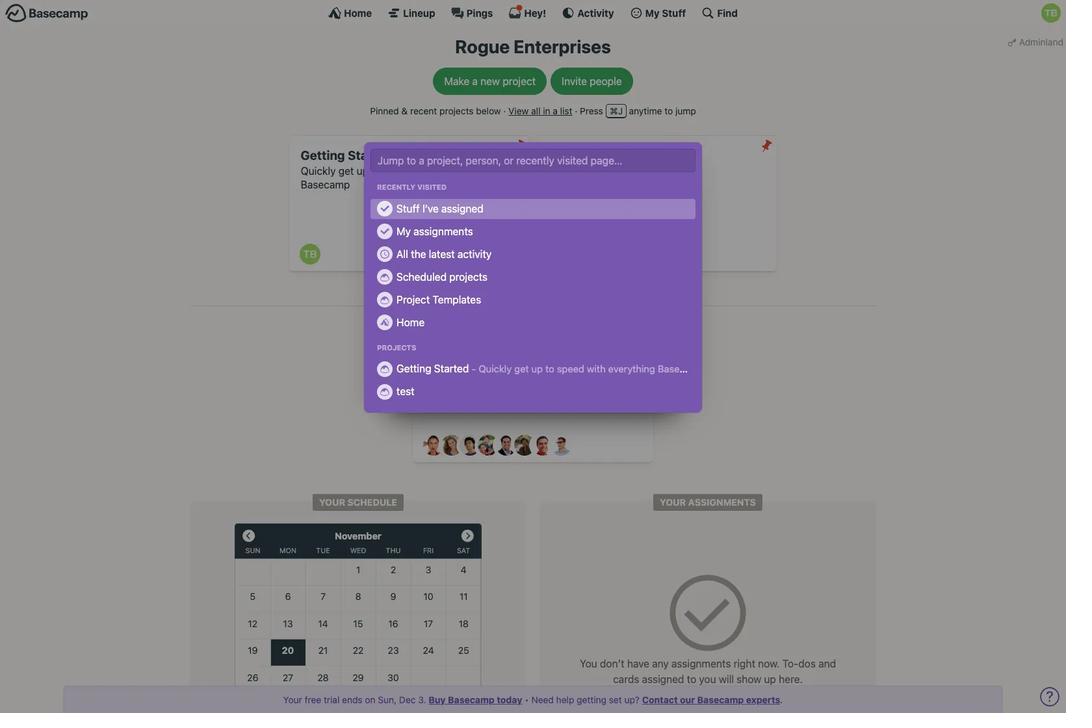 Task type: vqa. For each thing, say whether or not it's contained in the screenshot.
Nothing's on the schedule
no



Task type: describe. For each thing, give the bounding box(es) containing it.
how
[[615, 370, 635, 382]]

basecamp inside quickly get up to speed with everything basecamp
[[301, 179, 350, 191]]

project templates
[[397, 294, 481, 306]]

list
[[560, 105, 573, 116]]

view all in a list link
[[509, 105, 573, 116]]

home inside "list box"
[[397, 317, 425, 328]]

jump
[[676, 105, 696, 116]]

main element
[[0, 0, 1066, 25]]

make
[[524, 384, 550, 395]]

to inside "list box"
[[546, 363, 555, 375]]

stuff
[[397, 203, 420, 215]]

a left new
[[472, 75, 478, 87]]

invite people
[[562, 75, 622, 87]]

jared davis image
[[460, 435, 481, 456]]

assignments inside "list box"
[[414, 226, 473, 237]]

mon
[[280, 546, 296, 555]]

all
[[531, 105, 541, 116]]

scheduled projects link
[[377, 269, 689, 285]]

activity
[[458, 248, 492, 260]]

speed inside "list box"
[[557, 363, 585, 375]]

contact
[[642, 694, 678, 706]]

⌘
[[610, 105, 618, 116]]

all the latest activity
[[397, 248, 492, 260]]

quickly get up to speed with everything basecamp link
[[289, 136, 530, 271]]

assignments image for stuff
[[377, 201, 393, 217]]

now.
[[758, 658, 780, 670]]

visited inside "list box"
[[417, 183, 447, 191]]

and inside 👋 this is a sample project to showcase how we use basecamp to make a podcast called rework. take a look around and explore!
[[564, 397, 582, 409]]

your assignments
[[660, 497, 756, 508]]

lineup image
[[377, 269, 393, 285]]

jennifer young image
[[478, 435, 499, 456]]

test
[[397, 386, 415, 398]]

templates
[[433, 294, 481, 306]]

nicole katz image
[[514, 435, 535, 456]]

buy basecamp today •
[[429, 694, 532, 706]]

victor cooper image
[[551, 435, 572, 456]]

to inside you don't have any assignments right now. to‑dos and cards assigned to you will show up here.
[[687, 674, 697, 686]]

templates image
[[377, 292, 393, 308]]

assigned inside "link"
[[441, 203, 484, 215]]

experts
[[746, 694, 781, 706]]

j
[[618, 105, 623, 116]]

annie bryan image
[[423, 435, 444, 456]]

all the latest activity link
[[377, 246, 689, 262]]

called
[[601, 384, 629, 395]]

is
[[463, 370, 470, 382]]

project
[[397, 294, 430, 306]]

up inside quickly get up to speed with everything basecamp
[[357, 165, 369, 177]]

you
[[580, 658, 597, 670]]

stuff i've assigned link
[[377, 201, 689, 217]]

assignments inside you don't have any assignments right now. to‑dos and cards assigned to you will show up here.
[[672, 658, 731, 670]]

my assignments
[[397, 226, 473, 237]]

home inside 'main' element
[[344, 7, 372, 19]]

buy basecamp today link
[[429, 694, 522, 706]]

activity
[[578, 7, 614, 19]]

you
[[699, 674, 716, 686]]

in
[[543, 105, 550, 116]]

adminland link
[[1005, 33, 1066, 51]]

take
[[473, 397, 495, 409]]

recently inside "list box"
[[377, 183, 416, 191]]

up inside you don't have any assignments right now. to‑dos and cards assigned to you will show up here.
[[764, 674, 776, 686]]

started
[[434, 363, 469, 375]]

get inside "list box"
[[514, 363, 529, 375]]

sun
[[246, 546, 260, 555]]

make
[[444, 75, 470, 87]]

pinned & recent projects below · view all in a list
[[370, 105, 573, 116]]

1 horizontal spatial recently
[[490, 300, 538, 311]]

your schedule
[[319, 497, 397, 508]]

make a new project
[[444, 75, 536, 87]]

tue
[[316, 546, 330, 555]]

invite people link
[[551, 67, 633, 95]]

podcast
[[561, 384, 599, 395]]

assignments
[[688, 497, 756, 508]]

a right is
[[473, 370, 479, 382]]

0 vertical spatial home link
[[328, 7, 372, 20]]

i've
[[423, 203, 439, 215]]

activity image
[[377, 247, 393, 262]]

everything inside "list box"
[[608, 363, 655, 375]]

1 horizontal spatial home link
[[377, 315, 689, 331]]

today
[[497, 694, 522, 706]]

up inside "list box"
[[532, 363, 543, 375]]

to up look in the bottom of the page
[[512, 384, 522, 395]]

scheduled
[[397, 271, 447, 283]]

none field containing stuff i've assigned
[[364, 143, 705, 577]]

lineup link
[[388, 7, 435, 20]]

right
[[734, 658, 756, 670]]

recently visited inside "list box"
[[377, 183, 447, 191]]

cheryl walters image
[[442, 435, 462, 456]]

and inside you don't have any assignments right now. to‑dos and cards assigned to you will show up here.
[[819, 658, 836, 670]]

explore!
[[585, 397, 622, 409]]

project image for getting started
[[377, 361, 393, 377]]

👋
[[424, 370, 437, 382]]

project image for test
[[377, 384, 393, 400]]

pinned
[[370, 105, 399, 116]]

sample
[[481, 370, 515, 382]]

press
[[580, 105, 603, 116]]



Task type: locate. For each thing, give the bounding box(es) containing it.
use
[[440, 384, 457, 395]]

2 vertical spatial up
[[764, 674, 776, 686]]

home link left the lineup link
[[328, 7, 372, 20]]

•
[[525, 694, 529, 706]]

with inside "list box"
[[587, 363, 606, 375]]

look
[[506, 397, 526, 409]]

josh fiske image
[[496, 435, 517, 456]]

cards
[[613, 674, 639, 686]]

test link
[[377, 384, 689, 400]]

0 vertical spatial everything
[[438, 165, 488, 177]]

scheduled projects
[[397, 271, 488, 283]]

will
[[719, 674, 734, 686]]

0 vertical spatial speed
[[384, 165, 413, 177]]

0 vertical spatial recently visited
[[377, 183, 447, 191]]

1 horizontal spatial home
[[397, 317, 425, 328]]

all
[[397, 248, 408, 260]]

and down podcast
[[564, 397, 582, 409]]

get
[[339, 165, 354, 177], [514, 363, 529, 375]]

1 vertical spatial with
[[587, 363, 606, 375]]

project image
[[377, 361, 393, 377], [377, 384, 393, 400]]

0 horizontal spatial assignments
[[414, 226, 473, 237]]

everything
[[438, 165, 488, 177], [608, 363, 655, 375]]

the
[[411, 248, 426, 260]]

0 horizontal spatial get
[[339, 165, 354, 177]]

assignments up all the latest activity
[[414, 226, 473, 237]]

0 horizontal spatial speed
[[384, 165, 413, 177]]

view
[[509, 105, 529, 116]]

getting started
[[397, 363, 472, 375]]

speed inside quickly get up to speed with everything basecamp
[[384, 165, 413, 177]]

assignments image left my
[[377, 224, 393, 240]]

find
[[717, 7, 738, 19]]

1 vertical spatial projects
[[450, 271, 488, 283]]

adminland
[[1020, 36, 1064, 47]]

1 vertical spatial assigned
[[642, 674, 684, 686]]

1 your from the left
[[319, 497, 345, 508]]

0 horizontal spatial with
[[415, 165, 435, 177]]

to down pinned
[[371, 165, 381, 177]]

a left look in the bottom of the page
[[498, 397, 503, 409]]

everything up stuff i've assigned
[[438, 165, 488, 177]]

·
[[504, 105, 506, 116], [575, 105, 578, 116]]

1 vertical spatial home
[[397, 317, 425, 328]]

rogue enterprises
[[455, 36, 611, 57]]

2 horizontal spatial up
[[764, 674, 776, 686]]

0 vertical spatial visited
[[417, 183, 447, 191]]

projects inside "link"
[[450, 271, 488, 283]]

1 vertical spatial visited
[[540, 300, 576, 311]]

basecamp inside 👋 this is a sample project to showcase how we use basecamp to make a podcast called rework. take a look around and explore!
[[460, 384, 509, 395]]

quickly get up to speed with everything basecamp up podcast
[[479, 363, 705, 375]]

have
[[627, 658, 650, 670]]

recently up stuff
[[377, 183, 416, 191]]

1 horizontal spatial get
[[514, 363, 529, 375]]

0 vertical spatial project
[[503, 75, 536, 87]]

0 vertical spatial assignments image
[[377, 201, 393, 217]]

contact our basecamp experts link
[[642, 694, 781, 706]]

showcase
[[566, 370, 613, 382]]

0 horizontal spatial home
[[344, 7, 372, 19]]

and
[[564, 397, 582, 409], [819, 658, 836, 670]]

with up podcast
[[587, 363, 606, 375]]

projects down activity
[[450, 271, 488, 283]]

fri
[[423, 546, 434, 555]]

project inside 👋 this is a sample project to showcase how we use basecamp to make a podcast called rework. take a look around and explore!
[[518, 370, 551, 382]]

assigned down "any"
[[642, 674, 684, 686]]

assignments image inside stuff i've assigned "link"
[[377, 201, 393, 217]]

1 vertical spatial quickly
[[479, 363, 512, 375]]

your for your assignments
[[660, 497, 686, 508]]

a up around
[[552, 384, 558, 395]]

None field
[[364, 143, 705, 577]]

and right to‑dos
[[819, 658, 836, 670]]

to left jump
[[665, 105, 673, 116]]

1 vertical spatial recently visited
[[490, 300, 576, 311]]

0 vertical spatial assignments
[[414, 226, 473, 237]]

a
[[472, 75, 478, 87], [553, 105, 558, 116], [473, 370, 479, 382], [552, 384, 558, 395], [498, 397, 503, 409]]

to inside quickly get up to speed with everything basecamp
[[371, 165, 381, 177]]

up
[[357, 165, 369, 177], [532, 363, 543, 375], [764, 674, 776, 686]]

your for your schedule
[[319, 497, 345, 508]]

quickly
[[301, 165, 336, 177], [479, 363, 512, 375]]

basecamp inside "list box"
[[658, 363, 705, 375]]

1 vertical spatial project
[[518, 370, 551, 382]]

1 vertical spatial assignments
[[672, 658, 731, 670]]

1 vertical spatial home link
[[377, 315, 689, 331]]

0 vertical spatial with
[[415, 165, 435, 177]]

with up i've
[[415, 165, 435, 177]]

contact our basecamp experts
[[642, 694, 781, 706]]

latest
[[429, 248, 455, 260]]

to up podcast
[[554, 370, 563, 382]]

assignments image left stuff
[[377, 201, 393, 217]]

1 vertical spatial project image
[[377, 384, 393, 400]]

1 horizontal spatial everything
[[608, 363, 655, 375]]

1 horizontal spatial quickly
[[479, 363, 512, 375]]

recently down scheduled projects "link"
[[490, 300, 538, 311]]

home left the lineup link
[[344, 7, 372, 19]]

recently visited down scheduled projects "link"
[[490, 300, 576, 311]]

assigned inside you don't have any assignments right now. to‑dos and cards assigned to you will show up here.
[[642, 674, 684, 686]]

get inside quickly get up to speed with everything basecamp
[[339, 165, 354, 177]]

0 vertical spatial get
[[339, 165, 354, 177]]

0 horizontal spatial quickly
[[301, 165, 336, 177]]

to
[[665, 105, 673, 116], [371, 165, 381, 177], [546, 363, 555, 375], [554, 370, 563, 382], [512, 384, 522, 395], [687, 674, 697, 686]]

project
[[503, 75, 536, 87], [518, 370, 551, 382]]

0 vertical spatial assigned
[[441, 203, 484, 215]]

activity link
[[562, 7, 614, 20]]

1 vertical spatial quickly get up to speed with everything basecamp
[[479, 363, 705, 375]]

assigned right i've
[[441, 203, 484, 215]]

1 vertical spatial everything
[[608, 363, 655, 375]]

don't
[[600, 658, 625, 670]]

Jump to a project, person, or recently visited page… text field
[[371, 149, 696, 173]]

rework.
[[424, 397, 470, 409]]

&
[[401, 105, 408, 116]]

0 vertical spatial and
[[564, 397, 582, 409]]

0 horizontal spatial everything
[[438, 165, 488, 177]]

to‑dos
[[783, 658, 816, 670]]

1 assignments image from the top
[[377, 201, 393, 217]]

0 vertical spatial quickly get up to speed with everything basecamp
[[301, 165, 488, 191]]

speed
[[384, 165, 413, 177], [557, 363, 585, 375]]

1 vertical spatial assignments image
[[377, 224, 393, 240]]

quickly get up to speed with everything basecamp inside "link"
[[301, 165, 488, 191]]

1 vertical spatial up
[[532, 363, 543, 375]]

0 horizontal spatial assigned
[[441, 203, 484, 215]]

my
[[397, 226, 411, 237]]

thu
[[386, 546, 401, 555]]

quickly get up to speed with everything basecamp inside "list box"
[[479, 363, 705, 375]]

1 horizontal spatial your
[[660, 497, 686, 508]]

0 horizontal spatial your
[[319, 497, 345, 508]]

1 horizontal spatial ·
[[575, 105, 578, 116]]

any
[[652, 658, 669, 670]]

wed
[[350, 546, 366, 555]]

visited up i've
[[417, 183, 447, 191]]

👋 this is a sample project to showcase how we use basecamp to make a podcast called rework. take a look around and explore!
[[424, 370, 635, 409]]

new
[[481, 75, 500, 87]]

tim burton image
[[1042, 3, 1061, 23]]

schedule
[[348, 497, 397, 508]]

1 · from the left
[[504, 105, 506, 116]]

find button
[[702, 7, 738, 20]]

project templates link
[[377, 292, 689, 308]]

project up make on the bottom
[[518, 370, 551, 382]]

0 vertical spatial quickly
[[301, 165, 336, 177]]

2 · from the left
[[575, 105, 578, 116]]

people
[[590, 75, 622, 87]]

to left you
[[687, 674, 697, 686]]

project image inside 'test' link
[[377, 384, 393, 400]]

⌘ j anytime to jump
[[610, 105, 696, 116]]

projects
[[440, 105, 474, 116], [450, 271, 488, 283]]

0 vertical spatial projects
[[440, 105, 474, 116]]

0 horizontal spatial up
[[357, 165, 369, 177]]

2 your from the left
[[660, 497, 686, 508]]

recent
[[410, 105, 437, 116]]

assignments up you
[[672, 658, 731, 670]]

0 vertical spatial project image
[[377, 361, 393, 377]]

your left assignments
[[660, 497, 686, 508]]

0 horizontal spatial ·
[[504, 105, 506, 116]]

speed up stuff
[[384, 165, 413, 177]]

1 project image from the top
[[377, 361, 393, 377]]

1 horizontal spatial and
[[819, 658, 836, 670]]

home down 'project'
[[397, 317, 425, 328]]

1 vertical spatial get
[[514, 363, 529, 375]]

my assignments link
[[377, 224, 689, 240]]

0 vertical spatial recently
[[377, 183, 416, 191]]

1 horizontal spatial speed
[[557, 363, 585, 375]]

1 horizontal spatial visited
[[540, 300, 576, 311]]

home link down project templates link
[[377, 315, 689, 331]]

steve marsh image
[[533, 435, 553, 456]]

quickly get up to speed with everything basecamp up stuff
[[301, 165, 488, 191]]

· left the view
[[504, 105, 506, 116]]

0 horizontal spatial and
[[564, 397, 582, 409]]

your
[[319, 497, 345, 508], [660, 497, 686, 508]]

recently visited
[[377, 183, 447, 191], [490, 300, 576, 311]]

basecamp
[[301, 179, 350, 191], [658, 363, 705, 375], [460, 384, 509, 395], [448, 694, 495, 706], [698, 694, 744, 706]]

projects
[[377, 343, 416, 352]]

project right new
[[503, 75, 536, 87]]

0 vertical spatial home
[[344, 7, 372, 19]]

show
[[737, 674, 762, 686]]

speed up podcast
[[557, 363, 585, 375]]

getting
[[397, 363, 431, 375]]

1 horizontal spatial with
[[587, 363, 606, 375]]

· press
[[575, 105, 603, 116]]

list box containing stuff i've assigned
[[364, 173, 705, 577]]

you don't have any assignments right now. to‑dos and cards assigned to you will show up here.
[[580, 658, 836, 686]]

quickly inside quickly get up to speed with everything basecamp
[[301, 165, 336, 177]]

everything inside quickly get up to speed with everything basecamp
[[438, 165, 488, 177]]

0 horizontal spatial visited
[[417, 183, 447, 191]]

recently visited up stuff
[[377, 183, 447, 191]]

1 vertical spatial and
[[819, 658, 836, 670]]

sat
[[457, 546, 470, 555]]

everything up the called at bottom
[[608, 363, 655, 375]]

rogue
[[455, 36, 510, 57]]

0 horizontal spatial home link
[[328, 7, 372, 20]]

recently
[[377, 183, 416, 191], [490, 300, 538, 311]]

· right list on the top
[[575, 105, 578, 116]]

buy
[[429, 694, 446, 706]]

0 horizontal spatial recently
[[377, 183, 416, 191]]

home image
[[377, 315, 393, 331]]

assignments image
[[377, 201, 393, 217], [377, 224, 393, 240]]

1 horizontal spatial up
[[532, 363, 543, 375]]

with inside quickly get up to speed with everything basecamp
[[415, 165, 435, 177]]

enterprises
[[514, 36, 611, 57]]

a right in
[[553, 105, 558, 116]]

2 project image from the top
[[377, 384, 393, 400]]

assignments image for my
[[377, 224, 393, 240]]

1 vertical spatial speed
[[557, 363, 585, 375]]

anytime
[[629, 105, 662, 116]]

0 horizontal spatial recently visited
[[377, 183, 447, 191]]

1 horizontal spatial assigned
[[642, 674, 684, 686]]

projects down make
[[440, 105, 474, 116]]

quickly inside "list box"
[[479, 363, 512, 375]]

this
[[440, 370, 460, 382]]

we
[[424, 384, 438, 395]]

1 horizontal spatial recently visited
[[490, 300, 576, 311]]

👋 this is a sample project to showcase how we use basecamp to make a podcast called rework. take a look around and explore! link
[[413, 327, 654, 462]]

1 vertical spatial recently
[[490, 300, 538, 311]]

lineup
[[403, 7, 435, 19]]

tim burton image
[[300, 244, 321, 265]]

project image left test
[[377, 384, 393, 400]]

list box
[[364, 173, 705, 577]]

visited
[[417, 183, 447, 191], [540, 300, 576, 311]]

2 assignments image from the top
[[377, 224, 393, 240]]

project image down projects
[[377, 361, 393, 377]]

stuff i've assigned
[[397, 203, 484, 215]]

0 vertical spatial up
[[357, 165, 369, 177]]

1 horizontal spatial assignments
[[672, 658, 731, 670]]

your left 'schedule'
[[319, 497, 345, 508]]

visited down scheduled projects "link"
[[540, 300, 576, 311]]

to up make on the bottom
[[546, 363, 555, 375]]

make a new project link
[[433, 67, 547, 95]]



